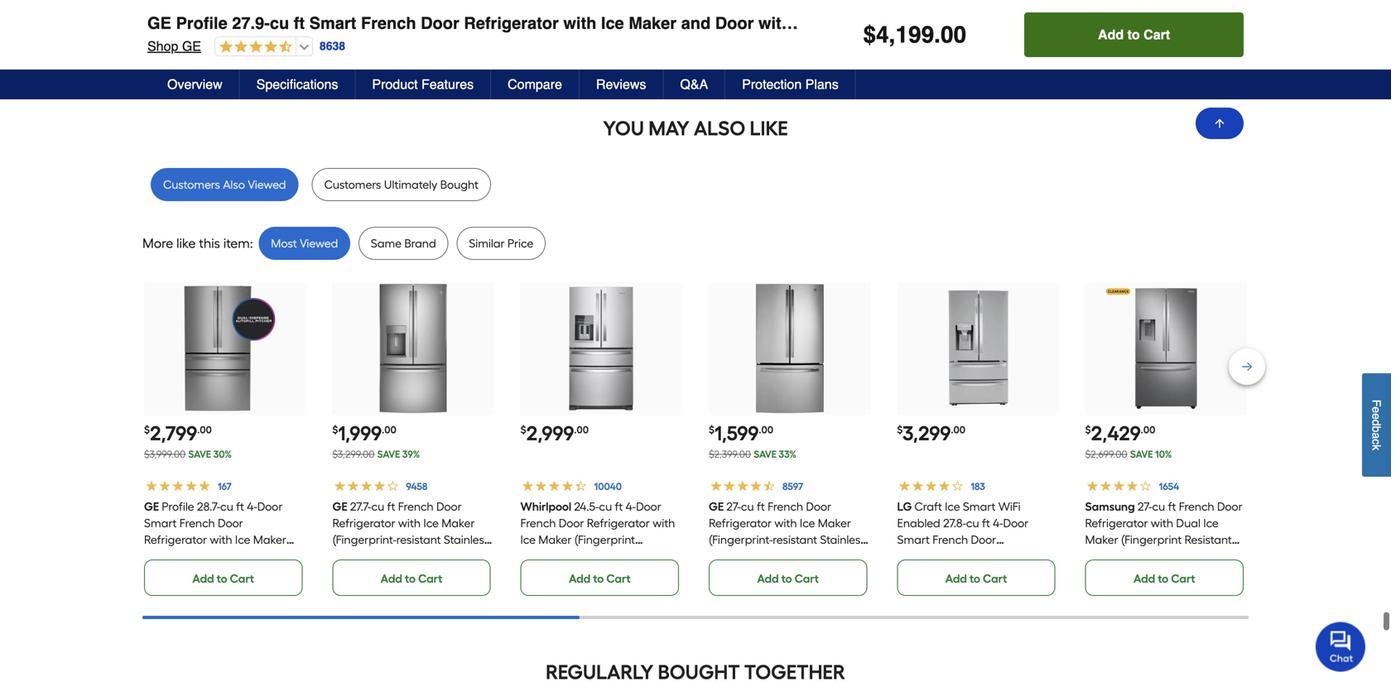 Task type: locate. For each thing, give the bounding box(es) containing it.
add to cart for 27.7-cu ft french door refrigerator with ice maker (fingerprint-resistant stainless steel) energy star
[[381, 572, 443, 586]]

add inside 1,599 list item
[[757, 572, 779, 586]]

.00 inside $ 3,299 .00
[[951, 424, 966, 436]]

refrigerator inside 27.7-cu ft french door refrigerator with ice maker (fingerprint-resistant stainless steel) energy star
[[332, 517, 395, 531]]

stainless
[[1027, 14, 1099, 33], [444, 533, 490, 547], [820, 533, 866, 547], [255, 550, 301, 564], [571, 550, 617, 564], [1086, 550, 1131, 564]]

stainless inside 27-cu ft french door refrigerator with dual ice maker (fingerprint resistant stainless steel) energy star
[[1086, 550, 1131, 564]]

add to cart inside 'button'
[[1098, 27, 1171, 42]]

4-
[[247, 500, 257, 514], [626, 500, 636, 514], [993, 517, 1003, 531]]

1 customers from the left
[[163, 178, 220, 192]]

$ 4,199 . 00
[[864, 22, 967, 48]]

0 horizontal spatial dual
[[988, 550, 1013, 564]]

add to cart for 24.5-cu ft 4-door french door refrigerator with ice maker (fingerprint resistant stainless steel) energy star
[[569, 572, 631, 586]]

refrigerator down 28.7-
[[144, 533, 207, 547]]

ft inside 27-cu ft french door refrigerator with dual ice maker (fingerprint resistant stainless steel) energy star
[[1169, 500, 1177, 514]]

1 horizontal spatial dual
[[1177, 517, 1201, 531]]

cu right 'enabled' on the right bottom of page
[[966, 517, 979, 531]]

add to cart link inside the 2,429 list item
[[1086, 560, 1244, 597]]

2 e from the top
[[1371, 413, 1384, 420]]

4- down wifi
[[993, 517, 1003, 531]]

southdeep products image
[[144, 0, 306, 21], [332, 0, 494, 21], [897, 0, 1059, 21]]

2 horizontal spatial 4-
[[993, 517, 1003, 531]]

profile up shop ge
[[176, 14, 228, 33]]

ge right shop
[[182, 39, 201, 54]]

1,599 list item
[[709, 283, 871, 597]]

1,999 list item
[[332, 283, 494, 597]]

refrigerator inside 24.5-cu ft 4-door french door refrigerator with ice maker (fingerprint resistant stainless steel) energy star
[[587, 517, 650, 531]]

ft inside profile 28.7-cu ft 4-door smart french door refrigerator with ice maker (fingerprint-resistant stainless steel) energy star
[[236, 500, 244, 514]]

1 vertical spatial resistant
[[521, 550, 568, 564]]

add to cart link for profile 28.7-cu ft 4-door smart french door refrigerator with ice maker (fingerprint-resistant stainless steel) energy star
[[144, 560, 303, 597]]

4- right 24.5-
[[626, 500, 636, 514]]

steel) inside 27.7-cu ft french door refrigerator with ice maker (fingerprint-resistant stainless steel) energy star
[[332, 550, 361, 564]]

1,999
[[338, 422, 382, 446]]

viewed up :
[[248, 178, 286, 192]]

$3,999.00 save 30%
[[144, 449, 232, 461]]

0 horizontal spatial add to cart list item
[[144, 0, 306, 69]]

(fingerprint down 27.8-
[[933, 566, 994, 580]]

southdeep products image up 00
[[897, 0, 1059, 21]]

to for 27-cu ft french door refrigerator with ice maker (fingerprint-resistant stainless steel) energy star
[[782, 572, 792, 586]]

star inside "27-cu ft french door refrigerator with ice maker (fingerprint-resistant stainless steel) energy star"
[[786, 550, 813, 564]]

ge 27.7-cu ft french door refrigerator with ice maker (fingerprint-resistant stainless steel) energy star image
[[349, 284, 478, 414]]

add to cart list item
[[144, 0, 306, 69], [1086, 0, 1247, 69]]

cart inside 1,999 list item
[[418, 572, 443, 586]]

$ up $2,699.00
[[1086, 424, 1091, 436]]

0 vertical spatial profile
[[176, 14, 228, 33]]

save for 2,799
[[188, 449, 211, 461]]

cart for 27.7-cu ft french door refrigerator with ice maker (fingerprint-resistant stainless steel) energy star
[[418, 572, 443, 586]]

cu down $3,299.00 save 39% on the bottom left
[[371, 500, 384, 514]]

save for 2,429
[[1131, 449, 1154, 461]]

27- right the 'samsung'
[[1138, 500, 1153, 514]]

28.7-
[[197, 500, 220, 514]]

ft right 27.8-
[[982, 517, 990, 531]]

save inside 1,599 list item
[[754, 449, 777, 461]]

add to cart link inside 1,999 list item
[[332, 560, 491, 597]]

to for craft ice smart wifi enabled 27.8-cu ft 4-door smart french door refrigerator with dual ice maker (fingerprint resistant) energy star
[[970, 572, 981, 586]]

cu inside 24.5-cu ft 4-door french door refrigerator with ice maker (fingerprint resistant stainless steel) energy star
[[599, 500, 612, 514]]

with
[[564, 14, 597, 33], [398, 517, 421, 531], [653, 517, 676, 531], [775, 517, 797, 531], [1151, 517, 1174, 531], [210, 533, 232, 547], [963, 550, 986, 564]]

27.7-
[[350, 500, 371, 514]]

cart
[[1144, 27, 1171, 42], [230, 44, 254, 58], [1172, 44, 1196, 58], [230, 572, 254, 586], [418, 572, 443, 586], [607, 572, 631, 586], [795, 572, 819, 586], [983, 572, 1008, 586], [1172, 572, 1196, 586]]

1 horizontal spatial add to cart list item
[[1086, 0, 1247, 69]]

$
[[864, 22, 876, 48], [144, 424, 150, 436], [332, 424, 338, 436], [521, 424, 527, 436], [709, 424, 715, 436], [897, 424, 903, 436], [1086, 424, 1091, 436]]

cart for 27-cu ft french door refrigerator with ice maker (fingerprint-resistant stainless steel) energy star
[[795, 572, 819, 586]]

refrigerator down 24.5-
[[587, 517, 650, 531]]

:
[[250, 236, 253, 251]]

2,799
[[150, 422, 197, 446]]

you
[[603, 116, 644, 140]]

ge down $2,399.00
[[709, 500, 724, 514]]

list item
[[332, 0, 494, 69], [521, 0, 683, 69], [709, 0, 871, 69], [897, 0, 1059, 69]]

2 southdeep products image from the left
[[332, 0, 494, 21]]

ge 27-cu ft french door refrigerator with ice maker (fingerprint-resistant stainless steel) energy star image
[[725, 284, 855, 414]]

cu right whirlpool
[[599, 500, 612, 514]]

maker inside "27-cu ft french door refrigerator with ice maker (fingerprint-resistant stainless steel) energy star"
[[818, 517, 851, 531]]

with inside 24.5-cu ft 4-door french door refrigerator with ice maker (fingerprint resistant stainless steel) energy star
[[653, 517, 676, 531]]

dual
[[1177, 517, 1201, 531], [988, 550, 1013, 564]]

within
[[759, 14, 807, 33]]

protection plans
[[742, 77, 839, 92]]

cart for profile 28.7-cu ft 4-door smart french door refrigerator with ice maker (fingerprint-resistant stainless steel) energy star
[[230, 572, 254, 586]]

(fingerprint
[[575, 533, 636, 547], [1122, 533, 1182, 547], [933, 566, 994, 580]]

e up b at right bottom
[[1371, 413, 1384, 420]]

refrigerator inside 27-cu ft french door refrigerator with dual ice maker (fingerprint resistant stainless steel) energy star
[[1086, 517, 1149, 531]]

.00 inside $ 2,999 .00
[[574, 424, 589, 436]]

cu down the 30%
[[220, 500, 233, 514]]

0 horizontal spatial resistant
[[521, 550, 568, 564]]

to inside the 2,429 list item
[[1158, 572, 1169, 586]]

$ inside $ 2,999 .00
[[521, 424, 527, 436]]

2 horizontal spatial (fingerprint
[[1122, 533, 1182, 547]]

to inside 2,799 list item
[[217, 572, 227, 586]]

ice inside "27-cu ft french door refrigerator with ice maker (fingerprint-resistant stainless steel) energy star"
[[800, 517, 815, 531]]

french inside 27.7-cu ft french door refrigerator with ice maker (fingerprint-resistant stainless steel) energy star
[[398, 500, 434, 514]]

add for craft ice smart wifi enabled 27.8-cu ft 4-door smart french door refrigerator with dual ice maker (fingerprint resistant) energy star
[[946, 572, 967, 586]]

6 .00 from the left
[[1141, 424, 1156, 436]]

cart inside 2,799 list item
[[230, 572, 254, 586]]

4- inside 24.5-cu ft 4-door french door refrigerator with ice maker (fingerprint resistant stainless steel) energy star
[[626, 500, 636, 514]]

1 horizontal spatial 4-
[[626, 500, 636, 514]]

2 .00 from the left
[[382, 424, 397, 436]]

and
[[681, 14, 711, 33]]

also left like
[[694, 116, 746, 140]]

$ inside $ 2,799 .00
[[144, 424, 150, 436]]

resistant inside "27-cu ft french door refrigerator with ice maker (fingerprint-resistant stainless steel) energy star"
[[773, 533, 818, 547]]

also up item
[[223, 178, 245, 192]]

save left 39%
[[377, 449, 400, 461]]

add to cart inside 1,999 list item
[[381, 572, 443, 586]]

1 .00 from the left
[[197, 424, 212, 436]]

.00
[[197, 424, 212, 436], [382, 424, 397, 436], [574, 424, 589, 436], [759, 424, 774, 436], [951, 424, 966, 436], [1141, 424, 1156, 436]]

cart inside 2,999 list item
[[607, 572, 631, 586]]

ge inside 1,999 list item
[[332, 500, 347, 514]]

energy inside 24.5-cu ft 4-door french door refrigerator with ice maker (fingerprint resistant stainless steel) energy star
[[521, 566, 563, 580]]

1 vertical spatial dual
[[988, 550, 1013, 564]]

add to cart inside the 2,429 list item
[[1134, 572, 1196, 586]]

4.5 stars image
[[215, 40, 292, 55]]

add inside 2,799 list item
[[192, 572, 214, 586]]

to for 27-cu ft french door refrigerator with dual ice maker (fingerprint resistant stainless steel) energy star
[[1158, 572, 1169, 586]]

with inside craft ice smart wifi enabled 27.8-cu ft 4-door smart french door refrigerator with dual ice maker (fingerprint resistant) energy star
[[963, 550, 986, 564]]

product features button
[[356, 70, 491, 99]]

refrigerator
[[464, 14, 559, 33], [332, 517, 395, 531], [587, 517, 650, 531], [709, 517, 772, 531], [1086, 517, 1149, 531], [144, 533, 207, 547], [897, 550, 960, 564]]

energy
[[1154, 14, 1223, 33], [364, 550, 407, 564], [741, 550, 783, 564], [1166, 550, 1209, 564], [176, 566, 218, 580], [521, 566, 563, 580], [897, 583, 940, 597]]

customers for customers ultimately bought
[[324, 178, 381, 192]]

0 vertical spatial also
[[694, 116, 746, 140]]

$ inside $ 3,299 .00
[[897, 424, 903, 436]]

0 horizontal spatial 4-
[[247, 500, 257, 514]]

ge down $3,999.00
[[144, 500, 159, 514]]

2 customers from the left
[[324, 178, 381, 192]]

you may also like
[[603, 116, 788, 140]]

resistant inside 27-cu ft french door refrigerator with dual ice maker (fingerprint resistant stainless steel) energy star
[[1185, 533, 1233, 547]]

3 southdeep products image from the left
[[897, 0, 1059, 21]]

1 e from the top
[[1371, 407, 1384, 413]]

compare
[[508, 77, 562, 92]]

$ inside $ 1,999 .00
[[332, 424, 338, 436]]

00
[[941, 22, 967, 48]]

0 horizontal spatial viewed
[[248, 178, 286, 192]]

add to cart link for 27-cu ft french door refrigerator with ice maker (fingerprint-resistant stainless steel) energy star
[[709, 560, 868, 597]]

resistant
[[1185, 533, 1233, 547], [521, 550, 568, 564]]

smart down $3,999.00
[[144, 517, 177, 531]]

cart inside 1,599 list item
[[795, 572, 819, 586]]

(fingerprint-
[[854, 14, 953, 33], [332, 533, 396, 547], [709, 533, 773, 547], [144, 550, 208, 564]]

refrigerator down 27.7- at the bottom
[[332, 517, 395, 531]]

add to cart link inside 1,599 list item
[[709, 560, 868, 597]]

1 vertical spatial profile
[[162, 500, 194, 514]]

1 horizontal spatial southdeep products image
[[332, 0, 494, 21]]

steel) inside 27-cu ft french door refrigerator with dual ice maker (fingerprint resistant stainless steel) energy star
[[1134, 550, 1163, 564]]

.00 inside $ 2,429 .00
[[1141, 424, 1156, 436]]

profile
[[176, 14, 228, 33], [162, 500, 194, 514]]

add to cart link for 27.7-cu ft french door refrigerator with ice maker (fingerprint-resistant stainless steel) energy star
[[332, 560, 491, 597]]

most
[[271, 237, 297, 251]]

save
[[188, 449, 211, 461], [377, 449, 400, 461], [754, 449, 777, 461], [1131, 449, 1154, 461]]

brand
[[405, 237, 436, 251]]

1 save from the left
[[188, 449, 211, 461]]

reviews button
[[580, 70, 664, 99]]

0 vertical spatial viewed
[[248, 178, 286, 192]]

energy inside "27-cu ft french door refrigerator with ice maker (fingerprint-resistant stainless steel) energy star"
[[741, 550, 783, 564]]

add to cart
[[1098, 27, 1171, 42], [192, 44, 254, 58], [1134, 44, 1196, 58], [192, 572, 254, 586], [381, 572, 443, 586], [569, 572, 631, 586], [757, 572, 819, 586], [946, 572, 1008, 586], [1134, 572, 1196, 586]]

add to cart link inside 2,799 list item
[[144, 560, 303, 597]]

b
[[1371, 426, 1384, 433]]

ice
[[601, 14, 624, 33], [945, 500, 960, 514], [424, 517, 439, 531], [800, 517, 815, 531], [1204, 517, 1219, 531], [235, 533, 250, 547], [521, 533, 536, 547], [1016, 550, 1031, 564]]

2 horizontal spatial southdeep products image
[[897, 0, 1059, 21]]

cart inside the 2,429 list item
[[1172, 572, 1196, 586]]

27- down $2,399.00
[[727, 500, 741, 514]]

2 add to cart list item from the left
[[1086, 0, 1247, 69]]

craft
[[915, 500, 942, 514]]

ft down 10%
[[1169, 500, 1177, 514]]

save for 1,599
[[754, 449, 777, 461]]

(fingerprint down 24.5-
[[575, 533, 636, 547]]

add inside 2,999 list item
[[569, 572, 591, 586]]

5 .00 from the left
[[951, 424, 966, 436]]

(fingerprint down the 'samsung'
[[1122, 533, 1182, 547]]

similar
[[469, 237, 505, 251]]

2 list item from the left
[[521, 0, 683, 69]]

0 horizontal spatial 27-
[[727, 500, 741, 514]]

cu down $2,399.00 save 33%
[[741, 500, 754, 514]]

2,999 list item
[[521, 283, 683, 597]]

customers left the ultimately
[[324, 178, 381, 192]]

ge inside 1,599 list item
[[709, 500, 724, 514]]

.
[[935, 22, 941, 48]]

$ for 1,599
[[709, 424, 715, 436]]

.00 for 1,999
[[382, 424, 397, 436]]

stainless inside profile 28.7-cu ft 4-door smart french door refrigerator with ice maker (fingerprint-resistant stainless steel) energy star
[[255, 550, 301, 564]]

enabled
[[897, 517, 941, 531]]

add to cart inside 3,299 "list item"
[[946, 572, 1008, 586]]

lg
[[897, 500, 912, 514]]

4 list item from the left
[[897, 0, 1059, 69]]

customers up like
[[163, 178, 220, 192]]

1 list item from the left
[[332, 0, 494, 69]]

to inside 3,299 "list item"
[[970, 572, 981, 586]]

more
[[142, 236, 173, 251]]

ft right 27.7- at the bottom
[[387, 500, 395, 514]]

$ for 2,999
[[521, 424, 527, 436]]

star
[[1228, 14, 1272, 33], [410, 550, 436, 564], [786, 550, 813, 564], [1211, 550, 1238, 564], [221, 566, 248, 580], [566, 566, 593, 580], [943, 583, 969, 597]]

4 save from the left
[[1131, 449, 1154, 461]]

to for 24.5-cu ft 4-door french door refrigerator with ice maker (fingerprint resistant stainless steel) energy star
[[593, 572, 604, 586]]

save inside 2,799 list item
[[188, 449, 211, 461]]

1 27- from the left
[[727, 500, 741, 514]]

$ for 3,299
[[897, 424, 903, 436]]

.00 for 3,299
[[951, 424, 966, 436]]

39%
[[402, 449, 420, 461]]

price
[[508, 237, 534, 251]]

cu up "4.5 stars" "image"
[[270, 14, 289, 33]]

product
[[372, 77, 418, 92]]

whirlpool 24.5-cu ft 4-door french door refrigerator with ice maker (fingerprint resistant stainless steel) energy star image
[[537, 284, 666, 414]]

ge
[[147, 14, 171, 33], [182, 39, 201, 54], [144, 500, 159, 514], [332, 500, 347, 514], [709, 500, 724, 514]]

ge profile 27.9-cu ft smart french door refrigerator with ice maker and door within door (fingerprint-resistant stainless steel) energy star
[[147, 14, 1272, 33]]

ge for 2,799
[[144, 500, 159, 514]]

maker
[[629, 14, 677, 33], [442, 517, 475, 531], [818, 517, 851, 531], [253, 533, 287, 547], [539, 533, 572, 547], [1086, 533, 1119, 547], [897, 566, 931, 580]]

southdeep products image up product features
[[332, 0, 494, 21]]

door inside 27-cu ft french door refrigerator with dual ice maker (fingerprint resistant stainless steel) energy star
[[1218, 500, 1243, 514]]

add to cart for craft ice smart wifi enabled 27.8-cu ft 4-door smart french door refrigerator with dual ice maker (fingerprint resistant) energy star
[[946, 572, 1008, 586]]

similar price
[[469, 237, 534, 251]]

0 horizontal spatial customers
[[163, 178, 220, 192]]

ft down $2,399.00 save 33%
[[757, 500, 765, 514]]

4- right 28.7-
[[247, 500, 257, 514]]

steel)
[[1104, 14, 1149, 33], [332, 550, 361, 564], [619, 550, 648, 564], [709, 550, 738, 564], [1134, 550, 1163, 564], [144, 566, 173, 580]]

southdeep products image up "4.5 stars" "image"
[[144, 0, 306, 21]]

viewed right most
[[300, 237, 338, 251]]

$ up $3,299.00
[[332, 424, 338, 436]]

ft right 28.7-
[[236, 500, 244, 514]]

1 vertical spatial viewed
[[300, 237, 338, 251]]

1 horizontal spatial customers
[[324, 178, 381, 192]]

viewed
[[248, 178, 286, 192], [300, 237, 338, 251]]

ft right 24.5-
[[615, 500, 623, 514]]

2,799 list item
[[144, 283, 306, 597]]

refrigerator down the 'samsung'
[[1086, 517, 1149, 531]]

$ up $3,999.00
[[144, 424, 150, 436]]

4 .00 from the left
[[759, 424, 774, 436]]

save left 10%
[[1131, 449, 1154, 461]]

q&a
[[680, 77, 708, 92]]

add for 24.5-cu ft 4-door french door refrigerator with ice maker (fingerprint resistant stainless steel) energy star
[[569, 572, 591, 586]]

$ up lg
[[897, 424, 903, 436]]

$ for 4,199
[[864, 22, 876, 48]]

e up d
[[1371, 407, 1384, 413]]

also
[[694, 116, 746, 140], [223, 178, 245, 192]]

2 27- from the left
[[1138, 500, 1153, 514]]

energy inside craft ice smart wifi enabled 27.8-cu ft 4-door smart french door refrigerator with dual ice maker (fingerprint resistant) energy star
[[897, 583, 940, 597]]

french inside "27-cu ft french door refrigerator with ice maker (fingerprint-resistant stainless steel) energy star"
[[768, 500, 804, 514]]

smart
[[309, 14, 356, 33], [963, 500, 996, 514], [144, 517, 177, 531], [897, 533, 930, 547]]

3 save from the left
[[754, 449, 777, 461]]

add to cart inside 2,999 list item
[[569, 572, 631, 586]]

$ up $2,399.00
[[709, 424, 715, 436]]

2 save from the left
[[377, 449, 400, 461]]

ice inside 27-cu ft french door refrigerator with dual ice maker (fingerprint resistant stainless steel) energy star
[[1204, 517, 1219, 531]]

refrigerator inside profile 28.7-cu ft 4-door smart french door refrigerator with ice maker (fingerprint-resistant stainless steel) energy star
[[144, 533, 207, 547]]

refrigerator down $2,399.00
[[709, 517, 772, 531]]

smart inside profile 28.7-cu ft 4-door smart french door refrigerator with ice maker (fingerprint-resistant stainless steel) energy star
[[144, 517, 177, 531]]

$ up whirlpool
[[521, 424, 527, 436]]

1 horizontal spatial 27-
[[1138, 500, 1153, 514]]

$ for 2,429
[[1086, 424, 1091, 436]]

cu inside craft ice smart wifi enabled 27.8-cu ft 4-door smart french door refrigerator with dual ice maker (fingerprint resistant) energy star
[[966, 517, 979, 531]]

1 vertical spatial also
[[223, 178, 245, 192]]

save left 33%
[[754, 449, 777, 461]]

cart for craft ice smart wifi enabled 27.8-cu ft 4-door smart french door refrigerator with dual ice maker (fingerprint resistant) energy star
[[983, 572, 1008, 586]]

refrigerator down 'enabled' on the right bottom of page
[[897, 550, 960, 564]]

add to cart link
[[144, 32, 303, 69], [1086, 32, 1244, 69], [144, 560, 303, 597], [332, 560, 491, 597], [521, 560, 679, 597], [709, 560, 868, 597], [897, 560, 1056, 597], [1086, 560, 1244, 597]]

add to cart inside 2,799 list item
[[192, 572, 254, 586]]

1 horizontal spatial resistant
[[1185, 533, 1233, 547]]

resistant inside 27.7-cu ft french door refrigerator with ice maker (fingerprint-resistant stainless steel) energy star
[[396, 533, 441, 547]]

customers also viewed
[[163, 178, 286, 192]]

0 horizontal spatial southdeep products image
[[144, 0, 306, 21]]

(fingerprint inside 27-cu ft french door refrigerator with dual ice maker (fingerprint resistant stainless steel) energy star
[[1122, 533, 1182, 547]]

smart up the '8638'
[[309, 14, 356, 33]]

0 horizontal spatial (fingerprint
[[575, 533, 636, 547]]

4,199
[[876, 22, 935, 48]]

0 vertical spatial resistant
[[1185, 533, 1233, 547]]

.00 inside $ 1,599 .00
[[759, 424, 774, 436]]

3 .00 from the left
[[574, 424, 589, 436]]

ge left 27.7- at the bottom
[[332, 500, 347, 514]]

add
[[1098, 27, 1124, 42], [192, 44, 214, 58], [1134, 44, 1156, 58], [192, 572, 214, 586], [381, 572, 402, 586], [569, 572, 591, 586], [757, 572, 779, 586], [946, 572, 967, 586], [1134, 572, 1156, 586]]

to for 27.7-cu ft french door refrigerator with ice maker (fingerprint-resistant stainless steel) energy star
[[405, 572, 416, 586]]

.00 inside $ 2,799 .00
[[197, 424, 212, 436]]

to inside 1,999 list item
[[405, 572, 416, 586]]

door inside 27.7-cu ft french door refrigerator with ice maker (fingerprint-resistant stainless steel) energy star
[[436, 500, 462, 514]]

cart inside 'button'
[[1144, 27, 1171, 42]]

save left the 30%
[[188, 449, 211, 461]]

profile left 28.7-
[[162, 500, 194, 514]]

$ left .
[[864, 22, 876, 48]]

$2,399.00
[[709, 449, 751, 461]]

wifi
[[999, 500, 1021, 514]]

cart inside 3,299 "list item"
[[983, 572, 1008, 586]]

plans
[[806, 77, 839, 92]]

$ inside $ 2,429 .00
[[1086, 424, 1091, 436]]

to inside 2,999 list item
[[593, 572, 604, 586]]

cu right the 'samsung'
[[1153, 500, 1166, 514]]

0 vertical spatial dual
[[1177, 517, 1201, 531]]

maker inside 27.7-cu ft french door refrigerator with ice maker (fingerprint-resistant stainless steel) energy star
[[442, 517, 475, 531]]

1 horizontal spatial (fingerprint
[[933, 566, 994, 580]]

customers
[[163, 178, 220, 192], [324, 178, 381, 192]]

0 horizontal spatial also
[[223, 178, 245, 192]]

energy inside profile 28.7-cu ft 4-door smart french door refrigerator with ice maker (fingerprint-resistant stainless steel) energy star
[[176, 566, 218, 580]]

1 horizontal spatial viewed
[[300, 237, 338, 251]]

cu
[[270, 14, 289, 33], [220, 500, 233, 514], [371, 500, 384, 514], [599, 500, 612, 514], [741, 500, 754, 514], [1153, 500, 1166, 514], [966, 517, 979, 531]]

add inside 1,999 list item
[[381, 572, 402, 586]]



Task type: describe. For each thing, give the bounding box(es) containing it.
reviews
[[596, 77, 646, 92]]

c
[[1371, 439, 1384, 445]]

1 horizontal spatial also
[[694, 116, 746, 140]]

(fingerprint- inside 27.7-cu ft french door refrigerator with ice maker (fingerprint-resistant stainless steel) energy star
[[332, 533, 396, 547]]

1 southdeep products image from the left
[[144, 0, 306, 21]]

to for profile 28.7-cu ft 4-door smart french door refrigerator with ice maker (fingerprint-resistant stainless steel) energy star
[[217, 572, 227, 586]]

$3,999.00
[[144, 449, 186, 461]]

product features
[[372, 77, 474, 92]]

$ 3,299 .00
[[897, 422, 966, 446]]

dual inside craft ice smart wifi enabled 27.8-cu ft 4-door smart french door refrigerator with dual ice maker (fingerprint resistant) energy star
[[988, 550, 1013, 564]]

ft right 27.9- on the top left of the page
[[294, 14, 305, 33]]

features
[[422, 77, 474, 92]]

steel) inside "27-cu ft french door refrigerator with ice maker (fingerprint-resistant stainless steel) energy star"
[[709, 550, 738, 564]]

specifications
[[257, 77, 338, 92]]

maker inside craft ice smart wifi enabled 27.8-cu ft 4-door smart french door refrigerator with dual ice maker (fingerprint resistant) energy star
[[897, 566, 931, 580]]

add for 27.7-cu ft french door refrigerator with ice maker (fingerprint-resistant stainless steel) energy star
[[381, 572, 402, 586]]

3,299
[[903, 422, 951, 446]]

ice inside profile 28.7-cu ft 4-door smart french door refrigerator with ice maker (fingerprint-resistant stainless steel) energy star
[[235, 533, 250, 547]]

with inside 27.7-cu ft french door refrigerator with ice maker (fingerprint-resistant stainless steel) energy star
[[398, 517, 421, 531]]

ft inside 27.7-cu ft french door refrigerator with ice maker (fingerprint-resistant stainless steel) energy star
[[387, 500, 395, 514]]

maker inside 24.5-cu ft 4-door french door refrigerator with ice maker (fingerprint resistant stainless steel) energy star
[[539, 533, 572, 547]]

maker inside profile 28.7-cu ft 4-door smart french door refrigerator with ice maker (fingerprint-resistant stainless steel) energy star
[[253, 533, 287, 547]]

energy inside 27.7-cu ft french door refrigerator with ice maker (fingerprint-resistant stainless steel) energy star
[[364, 550, 407, 564]]

ge up shop
[[147, 14, 171, 33]]

ft inside 24.5-cu ft 4-door french door refrigerator with ice maker (fingerprint resistant stainless steel) energy star
[[615, 500, 623, 514]]

most viewed
[[271, 237, 338, 251]]

customers ultimately bought
[[324, 178, 479, 192]]

3,299 list item
[[897, 283, 1059, 597]]

same
[[371, 237, 402, 251]]

ft inside "27-cu ft french door refrigerator with ice maker (fingerprint-resistant stainless steel) energy star"
[[757, 500, 765, 514]]

to inside add to cart 'button'
[[1128, 27, 1140, 42]]

2,999
[[527, 422, 574, 446]]

like
[[177, 236, 196, 251]]

$2,699.00 save 10%
[[1086, 449, 1172, 461]]

add for profile 28.7-cu ft 4-door smart french door refrigerator with ice maker (fingerprint-resistant stainless steel) energy star
[[192, 572, 214, 586]]

this
[[199, 236, 220, 251]]

more like this item :
[[142, 236, 253, 251]]

shop ge
[[147, 39, 201, 54]]

.00 for 2,999
[[574, 424, 589, 436]]

customers for customers also viewed
[[163, 178, 220, 192]]

ge for 1,599
[[709, 500, 724, 514]]

$2,699.00
[[1086, 449, 1128, 461]]

may
[[649, 116, 690, 140]]

resistant inside 24.5-cu ft 4-door french door refrigerator with ice maker (fingerprint resistant stainless steel) energy star
[[521, 550, 568, 564]]

smart up 27.8-
[[963, 500, 996, 514]]

dual inside 27-cu ft french door refrigerator with dual ice maker (fingerprint resistant stainless steel) energy star
[[1177, 517, 1201, 531]]

1 add to cart list item from the left
[[144, 0, 306, 69]]

regularly bought together heading
[[142, 656, 1249, 683]]

cart for 24.5-cu ft 4-door french door refrigerator with ice maker (fingerprint resistant stainless steel) energy star
[[607, 572, 631, 586]]

add for 27-cu ft french door refrigerator with ice maker (fingerprint-resistant stainless steel) energy star
[[757, 572, 779, 586]]

shop
[[147, 39, 178, 54]]

stainless inside "27-cu ft french door refrigerator with ice maker (fingerprint-resistant stainless steel) energy star"
[[820, 533, 866, 547]]

chat invite button image
[[1316, 622, 1367, 672]]

add for 27-cu ft french door refrigerator with dual ice maker (fingerprint resistant stainless steel) energy star
[[1134, 572, 1156, 586]]

star inside 27.7-cu ft french door refrigerator with ice maker (fingerprint-resistant stainless steel) energy star
[[410, 550, 436, 564]]

resistant inside profile 28.7-cu ft 4-door smart french door refrigerator with ice maker (fingerprint-resistant stainless steel) energy star
[[208, 550, 253, 564]]

profile 28.7-cu ft 4-door smart french door refrigerator with ice maker (fingerprint-resistant stainless steel) energy star
[[144, 500, 301, 580]]

$3,299.00 save 39%
[[332, 449, 420, 461]]

profile inside profile 28.7-cu ft 4-door smart french door refrigerator with ice maker (fingerprint-resistant stainless steel) energy star
[[162, 500, 194, 514]]

27.7-cu ft french door refrigerator with ice maker (fingerprint-resistant stainless steel) energy star
[[332, 500, 490, 564]]

a
[[1371, 433, 1384, 439]]

4- inside profile 28.7-cu ft 4-door smart french door refrigerator with ice maker (fingerprint-resistant stainless steel) energy star
[[247, 500, 257, 514]]

cart for 27-cu ft french door refrigerator with dual ice maker (fingerprint resistant stainless steel) energy star
[[1172, 572, 1196, 586]]

(fingerprint inside craft ice smart wifi enabled 27.8-cu ft 4-door smart french door refrigerator with dual ice maker (fingerprint resistant) energy star
[[933, 566, 994, 580]]

27.8-
[[943, 517, 966, 531]]

star inside craft ice smart wifi enabled 27.8-cu ft 4-door smart french door refrigerator with dual ice maker (fingerprint resistant) energy star
[[943, 583, 969, 597]]

add inside 'button'
[[1098, 27, 1124, 42]]

overview
[[167, 77, 223, 92]]

same brand
[[371, 237, 436, 251]]

(fingerprint- inside "27-cu ft french door refrigerator with ice maker (fingerprint-resistant stainless steel) energy star"
[[709, 533, 773, 547]]

bought
[[440, 178, 479, 192]]

star inside profile 28.7-cu ft 4-door smart french door refrigerator with ice maker (fingerprint-resistant stainless steel) energy star
[[221, 566, 248, 580]]

2,429 list item
[[1086, 283, 1247, 597]]

$ 2,999 .00
[[521, 422, 589, 446]]

ultimately
[[384, 178, 438, 192]]

item
[[223, 236, 250, 251]]

cu inside profile 28.7-cu ft 4-door smart french door refrigerator with ice maker (fingerprint-resistant stainless steel) energy star
[[220, 500, 233, 514]]

1,599
[[715, 422, 759, 446]]

k
[[1371, 445, 1384, 451]]

ft inside craft ice smart wifi enabled 27.8-cu ft 4-door smart french door refrigerator with dual ice maker (fingerprint resistant) energy star
[[982, 517, 990, 531]]

french inside 24.5-cu ft 4-door french door refrigerator with ice maker (fingerprint resistant stainless steel) energy star
[[521, 517, 556, 531]]

$2,399.00 save 33%
[[709, 449, 797, 461]]

27- for 1,599
[[727, 500, 741, 514]]

cu inside "27-cu ft french door refrigerator with ice maker (fingerprint-resistant stainless steel) energy star"
[[741, 500, 754, 514]]

refrigerator inside craft ice smart wifi enabled 27.8-cu ft 4-door smart french door refrigerator with dual ice maker (fingerprint resistant) energy star
[[897, 550, 960, 564]]

$ 2,429 .00
[[1086, 422, 1156, 446]]

f e e d b a c k button
[[1363, 373, 1392, 477]]

with inside profile 28.7-cu ft 4-door smart french door refrigerator with ice maker (fingerprint-resistant stainless steel) energy star
[[210, 533, 232, 547]]

$ for 1,999
[[332, 424, 338, 436]]

arrow up image
[[1214, 117, 1227, 130]]

refrigerator up compare
[[464, 14, 559, 33]]

add to cart link for 27-cu ft french door refrigerator with dual ice maker (fingerprint resistant stainless steel) energy star
[[1086, 560, 1244, 597]]

protection plans button
[[726, 70, 856, 99]]

$ 1,999 .00
[[332, 422, 397, 446]]

french inside craft ice smart wifi enabled 27.8-cu ft 4-door smart french door refrigerator with dual ice maker (fingerprint resistant) energy star
[[933, 533, 968, 547]]

stainless inside 24.5-cu ft 4-door french door refrigerator with ice maker (fingerprint resistant stainless steel) energy star
[[571, 550, 617, 564]]

french inside 27-cu ft french door refrigerator with dual ice maker (fingerprint resistant stainless steel) energy star
[[1179, 500, 1215, 514]]

samsung
[[1086, 500, 1136, 514]]

2,429
[[1091, 422, 1141, 446]]

stainless inside 27.7-cu ft french door refrigerator with ice maker (fingerprint-resistant stainless steel) energy star
[[444, 533, 490, 547]]

maker inside 27-cu ft french door refrigerator with dual ice maker (fingerprint resistant stainless steel) energy star
[[1086, 533, 1119, 547]]

specifications button
[[240, 70, 356, 99]]

3 list item from the left
[[709, 0, 871, 69]]

$ for 2,799
[[144, 424, 150, 436]]

$ 2,799 .00
[[144, 422, 212, 446]]

ice inside 24.5-cu ft 4-door french door refrigerator with ice maker (fingerprint resistant stainless steel) energy star
[[521, 533, 536, 547]]

cu inside 27-cu ft french door refrigerator with dual ice maker (fingerprint resistant stainless steel) energy star
[[1153, 500, 1166, 514]]

star inside 27-cu ft french door refrigerator with dual ice maker (fingerprint resistant stainless steel) energy star
[[1211, 550, 1238, 564]]

add to cart for profile 28.7-cu ft 4-door smart french door refrigerator with ice maker (fingerprint-resistant stainless steel) energy star
[[192, 572, 254, 586]]

lg craft ice smart wifi enabled 27.8-cu ft 4-door smart french door refrigerator with dual ice maker (fingerprint resistant) energy star image
[[914, 284, 1043, 414]]

ge profile 28.7-cu ft 4-door smart french door refrigerator with ice maker (fingerprint-resistant stainless steel) energy star image
[[160, 284, 290, 414]]

door inside "27-cu ft french door refrigerator with ice maker (fingerprint-resistant stainless steel) energy star"
[[806, 500, 832, 514]]

24.5-cu ft 4-door french door refrigerator with ice maker (fingerprint resistant stainless steel) energy star
[[521, 500, 676, 580]]

q&a button
[[664, 70, 726, 99]]

add to cart for 27-cu ft french door refrigerator with ice maker (fingerprint-resistant stainless steel) energy star
[[757, 572, 819, 586]]

add to cart link for craft ice smart wifi enabled 27.8-cu ft 4-door smart french door refrigerator with dual ice maker (fingerprint resistant) energy star
[[897, 560, 1056, 597]]

(fingerprint inside 24.5-cu ft 4-door french door refrigerator with ice maker (fingerprint resistant stainless steel) energy star
[[575, 533, 636, 547]]

.00 for 1,599
[[759, 424, 774, 436]]

overview button
[[151, 70, 240, 99]]

27-cu ft french door refrigerator with ice maker (fingerprint-resistant stainless steel) energy star
[[709, 500, 866, 564]]

protection
[[742, 77, 802, 92]]

refrigerator inside "27-cu ft french door refrigerator with ice maker (fingerprint-resistant stainless steel) energy star"
[[709, 517, 772, 531]]

with inside "27-cu ft french door refrigerator with ice maker (fingerprint-resistant stainless steel) energy star"
[[775, 517, 797, 531]]

save for 1,999
[[377, 449, 400, 461]]

$3,299.00
[[332, 449, 375, 461]]

smart down 'enabled' on the right bottom of page
[[897, 533, 930, 547]]

27.9-
[[232, 14, 270, 33]]

(fingerprint- inside profile 28.7-cu ft 4-door smart french door refrigerator with ice maker (fingerprint-resistant stainless steel) energy star
[[144, 550, 208, 564]]

27- for 2,429
[[1138, 500, 1153, 514]]

f
[[1371, 400, 1384, 407]]

8638
[[320, 39, 345, 53]]

.00 for 2,799
[[197, 424, 212, 436]]

ge for 1,999
[[332, 500, 347, 514]]

10%
[[1156, 449, 1172, 461]]

steel) inside profile 28.7-cu ft 4-door smart french door refrigerator with ice maker (fingerprint-resistant stainless steel) energy star
[[144, 566, 173, 580]]

$ 1,599 .00
[[709, 422, 774, 446]]

whirlpool
[[521, 500, 572, 514]]

star inside 24.5-cu ft 4-door french door refrigerator with ice maker (fingerprint resistant stainless steel) energy star
[[566, 566, 593, 580]]

ice inside 27.7-cu ft french door refrigerator with ice maker (fingerprint-resistant stainless steel) energy star
[[424, 517, 439, 531]]

.00 for 2,429
[[1141, 424, 1156, 436]]

samsung 27-cu ft french door refrigerator with dual ice maker (fingerprint resistant stainless steel) energy star image
[[1102, 284, 1231, 414]]

energy inside 27-cu ft french door refrigerator with dual ice maker (fingerprint resistant stainless steel) energy star
[[1166, 550, 1209, 564]]

33%
[[779, 449, 797, 461]]

craft ice smart wifi enabled 27.8-cu ft 4-door smart french door refrigerator with dual ice maker (fingerprint resistant) energy star
[[897, 500, 1048, 597]]

with inside 27-cu ft french door refrigerator with dual ice maker (fingerprint resistant stainless steel) energy star
[[1151, 517, 1174, 531]]

add to cart link for 24.5-cu ft 4-door french door refrigerator with ice maker (fingerprint resistant stainless steel) energy star
[[521, 560, 679, 597]]

30%
[[213, 449, 232, 461]]

4- inside craft ice smart wifi enabled 27.8-cu ft 4-door smart french door refrigerator with dual ice maker (fingerprint resistant) energy star
[[993, 517, 1003, 531]]

f e e d b a c k
[[1371, 400, 1384, 451]]

24.5-
[[574, 500, 599, 514]]

add to cart for 27-cu ft french door refrigerator with dual ice maker (fingerprint resistant stainless steel) energy star
[[1134, 572, 1196, 586]]

add to cart button
[[1025, 12, 1244, 57]]

french inside profile 28.7-cu ft 4-door smart french door refrigerator with ice maker (fingerprint-resistant stainless steel) energy star
[[180, 517, 215, 531]]

cu inside 27.7-cu ft french door refrigerator with ice maker (fingerprint-resistant stainless steel) energy star
[[371, 500, 384, 514]]

like
[[750, 116, 788, 140]]

d
[[1371, 420, 1384, 426]]

resistant)
[[997, 566, 1048, 580]]

compare button
[[491, 70, 580, 99]]

steel) inside 24.5-cu ft 4-door french door refrigerator with ice maker (fingerprint resistant stainless steel) energy star
[[619, 550, 648, 564]]



Task type: vqa. For each thing, say whether or not it's contained in the screenshot.
'customers' corresponding to Customers Also Viewed
yes



